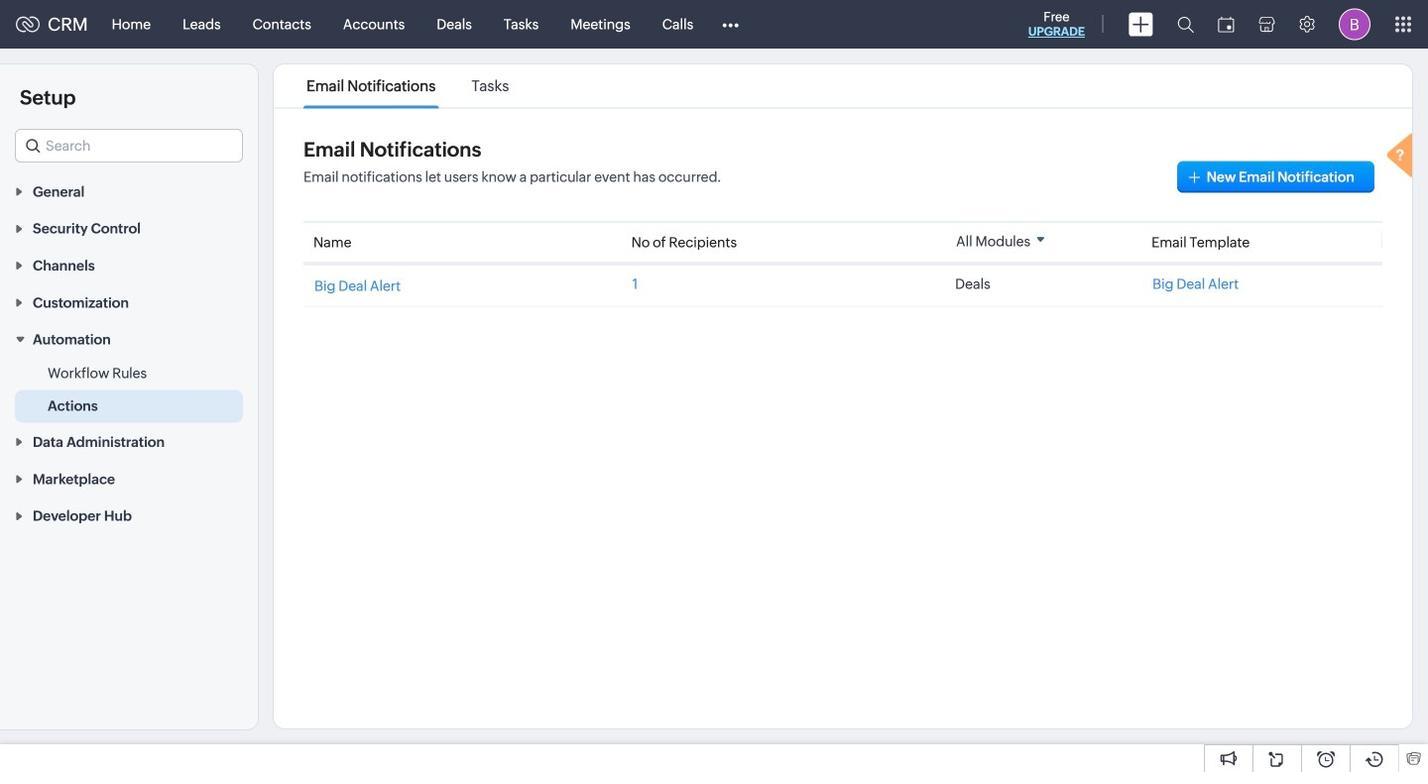 Task type: locate. For each thing, give the bounding box(es) containing it.
search element
[[1165, 0, 1206, 49]]

logo image
[[16, 16, 40, 32]]

search image
[[1177, 16, 1194, 33]]

profile element
[[1327, 0, 1382, 48]]

Search text field
[[16, 130, 242, 162]]

profile image
[[1339, 8, 1371, 40]]

region
[[0, 358, 258, 423]]

None field
[[15, 129, 243, 163]]

list
[[289, 64, 527, 108]]

create menu image
[[1129, 12, 1153, 36]]

create menu element
[[1117, 0, 1165, 48]]

Other Modules field
[[709, 8, 752, 40]]



Task type: vqa. For each thing, say whether or not it's contained in the screenshot.
Automation
no



Task type: describe. For each thing, give the bounding box(es) containing it.
calendar image
[[1218, 16, 1235, 32]]



